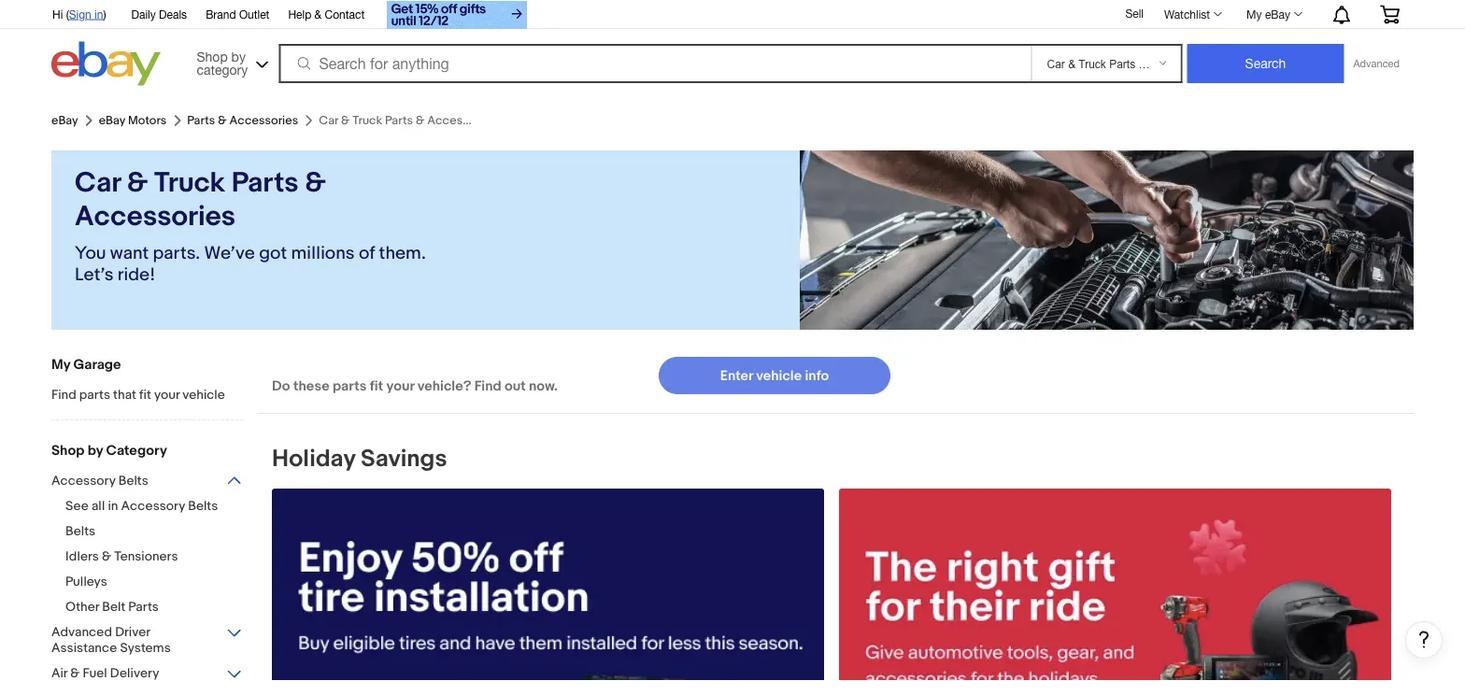 Task type: vqa. For each thing, say whether or not it's contained in the screenshot.
We've
yes



Task type: locate. For each thing, give the bounding box(es) containing it.
by inside shop by category
[[231, 49, 246, 64]]

vehicle
[[756, 367, 802, 384], [183, 387, 225, 403]]

find down my garage
[[51, 387, 76, 403]]

fit right these
[[370, 378, 383, 394]]

parts right motors
[[187, 113, 215, 128]]

0 vertical spatial shop
[[197, 49, 228, 64]]

advanced down your shopping cart image at the top of the page
[[1354, 57, 1400, 70]]

fit for parts
[[370, 378, 383, 394]]

daily deals
[[131, 7, 187, 21]]

ebay left ebay motors on the left of page
[[51, 113, 78, 128]]

daily
[[131, 7, 156, 21]]

1 horizontal spatial fit
[[370, 378, 383, 394]]

outlet
[[239, 7, 270, 21]]

1 vertical spatial by
[[88, 442, 103, 459]]

accessory belts button
[[51, 473, 243, 491]]

vehicle left do
[[183, 387, 225, 403]]

car
[[75, 166, 121, 200]]

2 horizontal spatial parts
[[232, 166, 299, 200]]

none text field inside holiday savings "main content"
[[272, 489, 824, 681]]

1 horizontal spatial my
[[1247, 7, 1262, 21]]

accessories
[[229, 113, 298, 128], [75, 200, 236, 234]]

hi
[[52, 7, 63, 21]]

find left "out"
[[475, 378, 502, 394]]

shop for shop by category
[[51, 442, 84, 459]]

1 vertical spatial accessories
[[75, 200, 236, 234]]

do these parts fit your vehicle? find out now.
[[272, 378, 558, 394]]

by down brand outlet link
[[231, 49, 246, 64]]

1 vertical spatial belts
[[188, 498, 218, 514]]

parts right these
[[333, 378, 367, 394]]

& for help
[[315, 7, 322, 21]]

you
[[75, 243, 106, 265]]

ebay right the watchlist link
[[1266, 7, 1291, 21]]

shop down brand
[[197, 49, 228, 64]]

your inside holiday savings "main content"
[[386, 378, 414, 394]]

0 horizontal spatial parts
[[79, 387, 110, 403]]

2 horizontal spatial belts
[[188, 498, 218, 514]]

contact
[[325, 7, 365, 21]]

1 horizontal spatial by
[[231, 49, 246, 64]]

0 vertical spatial by
[[231, 49, 246, 64]]

1 horizontal spatial your
[[386, 378, 414, 394]]

0 horizontal spatial in
[[95, 7, 103, 21]]

0 horizontal spatial shop
[[51, 442, 84, 459]]

your right that
[[154, 387, 180, 403]]

& up the millions in the left of the page
[[305, 166, 326, 200]]

accessory down accessory belts dropdown button
[[121, 498, 185, 514]]

1 vertical spatial accessory
[[121, 498, 185, 514]]

0 horizontal spatial my
[[51, 356, 70, 373]]

belts link
[[65, 523, 257, 541]]

1 horizontal spatial vehicle
[[756, 367, 802, 384]]

0 vertical spatial vehicle
[[756, 367, 802, 384]]

help
[[288, 7, 312, 21]]

in inside accessory belts see all in accessory belts belts idlers & tensioners pulleys other belt parts advanced driver assistance systems
[[108, 498, 118, 514]]

parts
[[187, 113, 215, 128], [232, 166, 299, 200], [128, 599, 159, 615]]

1 horizontal spatial shop
[[197, 49, 228, 64]]

my right the watchlist link
[[1247, 7, 1262, 21]]

vehicle?
[[418, 378, 472, 394]]

0 vertical spatial in
[[95, 7, 103, 21]]

in
[[95, 7, 103, 21], [108, 498, 118, 514]]

sell link
[[1117, 7, 1153, 20]]

assistance
[[51, 640, 117, 656]]

your
[[386, 378, 414, 394], [154, 387, 180, 403]]

None text field
[[839, 489, 1392, 681]]

0 horizontal spatial advanced
[[51, 624, 112, 640]]

1 vertical spatial vehicle
[[183, 387, 225, 403]]

car & truck parts & accessories you want parts. we've got millions of them. let's ride!
[[75, 166, 426, 286]]

0 horizontal spatial belts
[[65, 523, 95, 539]]

ride!
[[118, 264, 155, 286]]

daily deals link
[[131, 5, 187, 25]]

None text field
[[272, 489, 824, 681]]

parts up driver
[[128, 599, 159, 615]]

0 horizontal spatial vehicle
[[183, 387, 225, 403]]

now.
[[529, 378, 558, 394]]

accessories up parts.
[[75, 200, 236, 234]]

find parts that fit your vehicle
[[51, 387, 225, 403]]

none text field inside holiday savings "main content"
[[839, 489, 1392, 681]]

by left category in the bottom left of the page
[[88, 442, 103, 459]]

1 horizontal spatial parts
[[333, 378, 367, 394]]

shop by category
[[51, 442, 167, 459]]

& inside account "navigation"
[[315, 7, 322, 21]]

0 vertical spatial advanced
[[1354, 57, 1400, 70]]

savings
[[361, 444, 447, 473]]

parts left that
[[79, 387, 110, 403]]

my left garage
[[51, 356, 70, 373]]

shop up see at left bottom
[[51, 442, 84, 459]]

1 horizontal spatial parts
[[187, 113, 215, 128]]

category
[[197, 62, 248, 77]]

vehicle left info
[[756, 367, 802, 384]]

parts.
[[153, 243, 200, 265]]

advanced
[[1354, 57, 1400, 70], [51, 624, 112, 640]]

1 vertical spatial my
[[51, 356, 70, 373]]

0 horizontal spatial ebay
[[51, 113, 78, 128]]

advanced driver assistance systems button
[[51, 624, 243, 658]]

0 vertical spatial my
[[1247, 7, 1262, 21]]

them.
[[379, 243, 426, 265]]

belts down category in the bottom left of the page
[[118, 473, 148, 489]]

watchlist link
[[1154, 3, 1231, 25]]

parts down parts & accessories link
[[232, 166, 299, 200]]

2 vertical spatial belts
[[65, 523, 95, 539]]

my ebay link
[[1237, 3, 1311, 25]]

& down category
[[218, 113, 227, 128]]

do
[[272, 378, 290, 394]]

0 vertical spatial belts
[[118, 473, 148, 489]]

in inside account "navigation"
[[95, 7, 103, 21]]

my for my ebay
[[1247, 7, 1262, 21]]

parts
[[333, 378, 367, 394], [79, 387, 110, 403]]

& right idlers
[[102, 549, 111, 565]]

help & contact link
[[288, 5, 365, 25]]

brand outlet link
[[206, 5, 270, 25]]

belts
[[118, 473, 148, 489], [188, 498, 218, 514], [65, 523, 95, 539]]

1 horizontal spatial in
[[108, 498, 118, 514]]

help, opens dialogs image
[[1415, 630, 1434, 649]]

ebay for ebay
[[51, 113, 78, 128]]

of
[[359, 243, 375, 265]]

1 vertical spatial in
[[108, 498, 118, 514]]

by
[[231, 49, 246, 64], [88, 442, 103, 459]]

0 horizontal spatial parts
[[128, 599, 159, 615]]

0 horizontal spatial accessory
[[51, 473, 115, 489]]

find
[[475, 378, 502, 394], [51, 387, 76, 403]]

2 horizontal spatial ebay
[[1266, 7, 1291, 21]]

fit right that
[[139, 387, 151, 403]]

in right the all
[[108, 498, 118, 514]]

your left vehicle?
[[386, 378, 414, 394]]

0 vertical spatial accessories
[[229, 113, 298, 128]]

deals
[[159, 7, 187, 21]]

ebay
[[1266, 7, 1291, 21], [51, 113, 78, 128], [99, 113, 125, 128]]

fit
[[370, 378, 383, 394], [139, 387, 151, 403]]

shop inside shop by category
[[197, 49, 228, 64]]

2 vertical spatial parts
[[128, 599, 159, 615]]

0 horizontal spatial fit
[[139, 387, 151, 403]]

advanced inside shop by category banner
[[1354, 57, 1400, 70]]

shop
[[197, 49, 228, 64], [51, 442, 84, 459]]

&
[[315, 7, 322, 21], [218, 113, 227, 128], [127, 166, 148, 200], [305, 166, 326, 200], [102, 549, 111, 565]]

parts & accessories link
[[187, 113, 298, 128]]

find parts that fit your vehicle link
[[51, 387, 243, 405]]

accessories inside car & truck parts & accessories you want parts. we've got millions of them. let's ride!
[[75, 200, 236, 234]]

& right help
[[315, 7, 322, 21]]

1 vertical spatial shop
[[51, 442, 84, 459]]

shop for shop by category
[[197, 49, 228, 64]]

idlers & tensioners link
[[65, 549, 257, 566]]

1 vertical spatial advanced
[[51, 624, 112, 640]]

advanced down the other
[[51, 624, 112, 640]]

your shopping cart image
[[1380, 5, 1401, 24]]

parts inside holiday savings "main content"
[[333, 378, 367, 394]]

holiday savings
[[272, 444, 447, 473]]

1 vertical spatial parts
[[232, 166, 299, 200]]

belts up belts link
[[188, 498, 218, 514]]

0 horizontal spatial by
[[88, 442, 103, 459]]

0 horizontal spatial your
[[154, 387, 180, 403]]

belts up idlers
[[65, 523, 95, 539]]

0 vertical spatial parts
[[187, 113, 215, 128]]

accessories down category
[[229, 113, 298, 128]]

see
[[65, 498, 89, 514]]

other belt parts link
[[65, 599, 257, 617]]

my inside account "navigation"
[[1247, 7, 1262, 21]]

accessory up see at left bottom
[[51, 473, 115, 489]]

systems
[[120, 640, 171, 656]]

fit inside holiday savings "main content"
[[370, 378, 383, 394]]

watchlist
[[1165, 7, 1211, 21]]

in right sign at the left top of the page
[[95, 7, 103, 21]]

my
[[1247, 7, 1262, 21], [51, 356, 70, 373]]

1 horizontal spatial find
[[475, 378, 502, 394]]

accessory
[[51, 473, 115, 489], [121, 498, 185, 514]]

& right "car"
[[127, 166, 148, 200]]

0 vertical spatial accessory
[[51, 473, 115, 489]]

1 horizontal spatial advanced
[[1354, 57, 1400, 70]]

ebay left motors
[[99, 113, 125, 128]]

None submit
[[1188, 44, 1345, 83]]

1 horizontal spatial ebay
[[99, 113, 125, 128]]



Task type: describe. For each thing, give the bounding box(es) containing it.
find inside holiday savings "main content"
[[475, 378, 502, 394]]

category
[[106, 442, 167, 459]]

advanced inside accessory belts see all in accessory belts belts idlers & tensioners pulleys other belt parts advanced driver assistance systems
[[51, 624, 112, 640]]

out
[[505, 378, 526, 394]]

got
[[259, 243, 287, 265]]

0 horizontal spatial find
[[51, 387, 76, 403]]

pulleys
[[65, 574, 107, 590]]

enter vehicle info button
[[659, 357, 891, 394]]

fit for that
[[139, 387, 151, 403]]

driver
[[115, 624, 150, 640]]

& inside accessory belts see all in accessory belts belts idlers & tensioners pulleys other belt parts advanced driver assistance systems
[[102, 549, 111, 565]]

ebay for ebay motors
[[99, 113, 125, 128]]

truck
[[154, 166, 225, 200]]

my garage
[[51, 356, 121, 373]]

motors
[[128, 113, 167, 128]]

none submit inside shop by category banner
[[1188, 44, 1345, 83]]

1 horizontal spatial belts
[[118, 473, 148, 489]]

millions
[[291, 243, 355, 265]]

ebay inside account "navigation"
[[1266, 7, 1291, 21]]

enter
[[720, 367, 753, 384]]

my ebay
[[1247, 7, 1291, 21]]

get an extra 15% off image
[[387, 1, 527, 29]]

vehicle inside find parts that fit your vehicle link
[[183, 387, 225, 403]]

ebay motors link
[[99, 113, 167, 128]]

let's
[[75, 264, 114, 286]]

see all in accessory belts link
[[65, 498, 257, 516]]

want
[[110, 243, 149, 265]]

parts inside accessory belts see all in accessory belts belts idlers & tensioners pulleys other belt parts advanced driver assistance systems
[[128, 599, 159, 615]]

Search for anything text field
[[282, 46, 1028, 81]]

shop by category button
[[188, 42, 272, 82]]

that
[[113, 387, 136, 403]]

enjoy 50% off tire installation image
[[272, 489, 824, 681]]

advanced link
[[1345, 45, 1410, 82]]

by for category
[[231, 49, 246, 64]]

holiday savings main content
[[257, 357, 1443, 681]]

sign in link
[[69, 7, 103, 21]]

account navigation
[[42, 0, 1414, 31]]

& for parts
[[218, 113, 227, 128]]

ebay link
[[51, 113, 78, 128]]

your for vehicle
[[154, 387, 180, 403]]

other
[[65, 599, 99, 615]]

help & contact
[[288, 7, 365, 21]]

sell
[[1126, 7, 1144, 20]]

by for category
[[88, 442, 103, 459]]

info
[[805, 367, 829, 384]]

& for car
[[127, 166, 148, 200]]

pulleys link
[[65, 574, 257, 592]]

sign
[[69, 7, 91, 21]]

my for my garage
[[51, 356, 70, 373]]

tensioners
[[114, 549, 178, 565]]

brand outlet
[[206, 7, 270, 21]]

parts inside car & truck parts & accessories you want parts. we've got millions of them. let's ride!
[[232, 166, 299, 200]]

hi ( sign in )
[[52, 7, 106, 21]]

we've
[[204, 243, 255, 265]]

belt
[[102, 599, 125, 615]]

all
[[92, 498, 105, 514]]

shop by category
[[197, 49, 248, 77]]

1 horizontal spatial accessory
[[121, 498, 185, 514]]

parts & accessories
[[187, 113, 298, 128]]

vehicle inside enter vehicle info button
[[756, 367, 802, 384]]

holiday
[[272, 444, 355, 473]]

brand
[[206, 7, 236, 21]]

shop by category banner
[[42, 0, 1414, 91]]

ebay motors
[[99, 113, 167, 128]]

garage
[[73, 356, 121, 373]]

accessory belts see all in accessory belts belts idlers & tensioners pulleys other belt parts advanced driver assistance systems
[[51, 473, 218, 656]]

idlers
[[65, 549, 99, 565]]

enter vehicle info
[[720, 367, 829, 384]]

your for vehicle?
[[386, 378, 414, 394]]

)
[[103, 7, 106, 21]]

these
[[293, 378, 330, 394]]

the right gift for their ride image
[[839, 489, 1392, 681]]

(
[[66, 7, 69, 21]]



